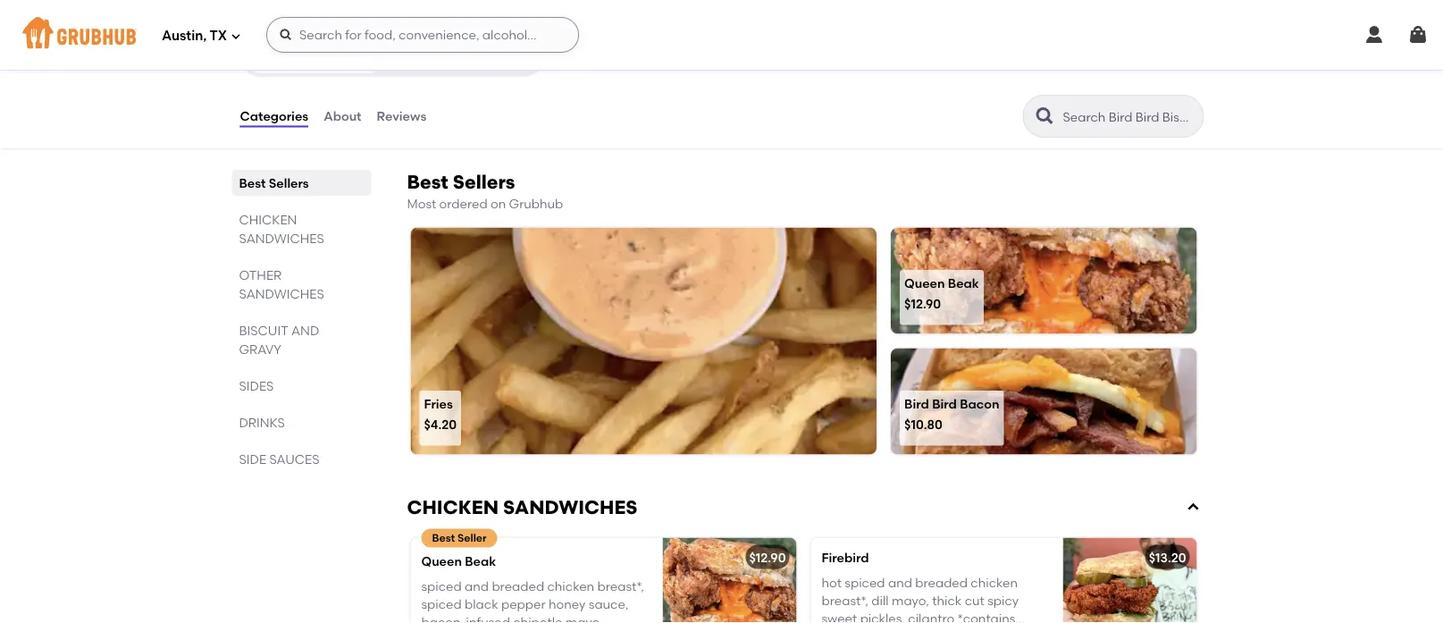 Task type: vqa. For each thing, say whether or not it's contained in the screenshot.
ROYCE' Washington - Westfield Southcenter Mall
no



Task type: describe. For each thing, give the bounding box(es) containing it.
spicy
[[988, 593, 1019, 608]]

best sellers tab
[[239, 173, 364, 192]]

pickup 2.4 mi • 25–35 min
[[422, 40, 518, 68]]

gravy
[[239, 342, 281, 357]]

reviews button
[[376, 84, 428, 148]]

svg image left svg icon
[[1364, 24, 1386, 46]]

biscuit and gravy tab
[[239, 321, 364, 359]]

dill
[[872, 593, 889, 608]]

sandwiches inside button
[[503, 496, 638, 518]]

thick
[[933, 593, 962, 608]]

mayo,
[[892, 593, 930, 608]]

spiced and breaded chicken breast*, spiced black pepper honey sauce, bacon-infused chipotle ma
[[421, 579, 644, 623]]

breast*, inside spiced and breaded chicken breast*, spiced black pepper honey sauce, bacon-infused chipotle ma
[[598, 579, 644, 594]]

biscuit and gravy
[[239, 323, 319, 357]]

beak for queen beak $12.90
[[948, 275, 980, 290]]

hot spiced and breaded chicken breast*, dill mayo, thick cut spicy sweet pickles, cilantro  *contai
[[822, 575, 1019, 623]]

pepper
[[501, 597, 546, 612]]

austin,
[[162, 28, 207, 44]]

main navigation navigation
[[0, 0, 1444, 70]]

best sellers most ordered on grubhub
[[407, 171, 563, 211]]

$12.90 inside queen beak $12.90
[[905, 296, 941, 311]]

pickles,
[[861, 611, 906, 623]]

Search for food, convenience, alcohol... search field
[[266, 17, 579, 53]]

hot
[[822, 575, 842, 590]]

tx
[[210, 28, 227, 44]]

breast*, inside hot spiced and breaded chicken breast*, dill mayo, thick cut spicy sweet pickles, cilantro  *contai
[[822, 593, 869, 608]]

austin, tx
[[162, 28, 227, 44]]

$13.20
[[1149, 550, 1187, 565]]

drinks tab
[[239, 413, 364, 432]]

queen beak $12.90
[[905, 275, 980, 311]]

svg image left delivery
[[279, 28, 293, 42]]

other sandwiches
[[239, 267, 324, 301]]

and
[[291, 323, 319, 338]]

mi
[[441, 55, 454, 68]]

best seller
[[432, 531, 487, 544]]

0 horizontal spatial $12.90
[[750, 550, 786, 565]]

•
[[457, 55, 461, 68]]

option group containing delivery 25–40 min
[[239, 32, 546, 77]]

and inside spiced and breaded chicken breast*, spiced black pepper honey sauce, bacon-infused chipotle ma
[[465, 579, 489, 594]]

best sellers
[[239, 175, 309, 190]]

other sandwiches tab
[[239, 266, 364, 303]]

chicken sandwiches button
[[404, 495, 1205, 520]]

spiced down the queen beak
[[421, 579, 462, 594]]

firebird image
[[1063, 538, 1197, 623]]

2 bird from the left
[[933, 396, 957, 411]]

about button
[[323, 84, 363, 148]]

biscuit
[[239, 323, 288, 338]]

queen beak
[[421, 553, 496, 568]]



Task type: locate. For each thing, give the bounding box(es) containing it.
chicken sandwiches
[[239, 212, 324, 246], [407, 496, 638, 518]]

0 horizontal spatial chicken
[[547, 579, 595, 594]]

1 horizontal spatial sellers
[[453, 171, 515, 194]]

honey
[[549, 597, 586, 612]]

best
[[407, 171, 449, 194], [239, 175, 266, 190], [432, 531, 455, 544]]

chicken inside tab
[[239, 212, 297, 227]]

sellers for best sellers most ordered on grubhub
[[453, 171, 515, 194]]

beak
[[948, 275, 980, 290], [465, 553, 496, 568]]

breaded
[[916, 575, 968, 590], [492, 579, 544, 594]]

sellers up on
[[453, 171, 515, 194]]

seller
[[458, 531, 487, 544]]

categories
[[240, 109, 309, 124]]

sauce,
[[589, 597, 629, 612]]

25–40
[[288, 55, 319, 68]]

and up the black
[[465, 579, 489, 594]]

chicken inside spiced and breaded chicken breast*, spiced black pepper honey sauce, bacon-infused chipotle ma
[[547, 579, 595, 594]]

svg image
[[1364, 24, 1386, 46], [279, 28, 293, 42], [231, 31, 241, 42], [1187, 500, 1201, 514]]

breaded up thick
[[916, 575, 968, 590]]

firebird
[[822, 550, 869, 565]]

1 horizontal spatial chicken
[[971, 575, 1018, 590]]

1 vertical spatial beak
[[465, 553, 496, 568]]

0 vertical spatial chicken
[[239, 212, 297, 227]]

infused
[[466, 615, 510, 623]]

1 bird from the left
[[905, 396, 930, 411]]

0 horizontal spatial queen
[[421, 553, 462, 568]]

0 horizontal spatial bird
[[905, 396, 930, 411]]

sellers inside best sellers most ordered on grubhub
[[453, 171, 515, 194]]

chipotle
[[513, 615, 563, 623]]

1 horizontal spatial chicken
[[407, 496, 499, 518]]

best inside best sellers most ordered on grubhub
[[407, 171, 449, 194]]

best up the queen beak
[[432, 531, 455, 544]]

ordered
[[439, 196, 488, 211]]

svg image inside chicken sandwiches button
[[1187, 500, 1201, 514]]

best for best sellers
[[239, 175, 266, 190]]

reviews
[[377, 109, 427, 124]]

Search Bird Bird Biscuit  search field
[[1062, 108, 1198, 125]]

sweet
[[822, 611, 858, 623]]

0 vertical spatial chicken sandwiches
[[239, 212, 324, 246]]

sellers for best sellers
[[269, 175, 309, 190]]

breast*, up "sauce,"
[[598, 579, 644, 594]]

$12.90
[[905, 296, 941, 311], [750, 550, 786, 565]]

1 vertical spatial $12.90
[[750, 550, 786, 565]]

min down delivery
[[322, 55, 341, 68]]

svg image
[[1408, 24, 1429, 46]]

breast*, up sweet
[[822, 593, 869, 608]]

min inside pickup 2.4 mi • 25–35 min
[[499, 55, 518, 68]]

1 horizontal spatial breast*,
[[822, 593, 869, 608]]

drinks
[[239, 415, 285, 430]]

sides tab
[[239, 376, 364, 395]]

0 horizontal spatial chicken
[[239, 212, 297, 227]]

categories button
[[239, 84, 309, 148]]

1 vertical spatial queen
[[421, 553, 462, 568]]

beak inside queen beak $12.90
[[948, 275, 980, 290]]

1 horizontal spatial and
[[888, 575, 913, 590]]

1 vertical spatial sandwiches
[[239, 286, 324, 301]]

about
[[324, 109, 362, 124]]

sellers up chicken sandwiches tab
[[269, 175, 309, 190]]

2 min from the left
[[499, 55, 518, 68]]

$10.80
[[905, 417, 943, 432]]

0 vertical spatial queen
[[905, 275, 945, 290]]

queen for queen beak $12.90
[[905, 275, 945, 290]]

bird
[[905, 396, 930, 411], [933, 396, 957, 411]]

chicken
[[239, 212, 297, 227], [407, 496, 499, 518]]

and up mayo,
[[888, 575, 913, 590]]

bacon
[[960, 396, 1000, 411]]

option group
[[239, 32, 546, 77]]

sides
[[239, 378, 274, 393]]

2.4
[[422, 55, 437, 68]]

black
[[465, 597, 498, 612]]

and
[[888, 575, 913, 590], [465, 579, 489, 594]]

$4.20
[[424, 417, 457, 432]]

sandwiches
[[239, 231, 324, 246], [239, 286, 324, 301], [503, 496, 638, 518]]

0 horizontal spatial chicken sandwiches
[[239, 212, 324, 246]]

on
[[491, 196, 506, 211]]

side
[[239, 452, 266, 467]]

side sauces
[[239, 452, 320, 467]]

25–35
[[465, 55, 496, 68]]

2 vertical spatial sandwiches
[[503, 496, 638, 518]]

best for best sellers most ordered on grubhub
[[407, 171, 449, 194]]

best up most
[[407, 171, 449, 194]]

pickup
[[452, 40, 488, 53]]

sandwiches inside tab
[[239, 231, 324, 246]]

min
[[322, 55, 341, 68], [499, 55, 518, 68]]

svg image right tx
[[231, 31, 241, 42]]

1 horizontal spatial chicken sandwiches
[[407, 496, 638, 518]]

queen inside queen beak $12.90
[[905, 275, 945, 290]]

delivery
[[293, 40, 336, 53]]

spiced inside hot spiced and breaded chicken breast*, dill mayo, thick cut spicy sweet pickles, cilantro  *contai
[[845, 575, 885, 590]]

0 horizontal spatial and
[[465, 579, 489, 594]]

breaded inside spiced and breaded chicken breast*, spiced black pepper honey sauce, bacon-infused chipotle ma
[[492, 579, 544, 594]]

chicken sandwiches tab
[[239, 210, 364, 248]]

0 horizontal spatial sellers
[[269, 175, 309, 190]]

0 horizontal spatial beak
[[465, 553, 496, 568]]

beak for queen beak
[[465, 553, 496, 568]]

cut
[[965, 593, 985, 608]]

1 horizontal spatial min
[[499, 55, 518, 68]]

min right 25–35
[[499, 55, 518, 68]]

chicken inside hot spiced and breaded chicken breast*, dill mayo, thick cut spicy sweet pickles, cilantro  *contai
[[971, 575, 1018, 590]]

min inside delivery 25–40 min
[[322, 55, 341, 68]]

best up chicken sandwiches tab
[[239, 175, 266, 190]]

breaded inside hot spiced and breaded chicken breast*, dill mayo, thick cut spicy sweet pickles, cilantro  *contai
[[916, 575, 968, 590]]

0 vertical spatial $12.90
[[905, 296, 941, 311]]

sauces
[[269, 452, 320, 467]]

chicken up spicy
[[971, 575, 1018, 590]]

1 vertical spatial chicken sandwiches
[[407, 496, 638, 518]]

chicken down best sellers
[[239, 212, 297, 227]]

queen
[[905, 275, 945, 290], [421, 553, 462, 568]]

chicken sandwiches inside button
[[407, 496, 638, 518]]

spiced up bacon-
[[421, 597, 462, 612]]

spiced
[[845, 575, 885, 590], [421, 579, 462, 594], [421, 597, 462, 612]]

1 vertical spatial chicken
[[407, 496, 499, 518]]

fries
[[424, 396, 453, 411]]

sandwiches inside tab
[[239, 286, 324, 301]]

chicken up best seller
[[407, 496, 499, 518]]

chicken inside button
[[407, 496, 499, 518]]

1 horizontal spatial bird
[[933, 396, 957, 411]]

spiced up dill
[[845, 575, 885, 590]]

0 horizontal spatial min
[[322, 55, 341, 68]]

delivery 25–40 min
[[288, 40, 341, 68]]

chicken sandwiches down best sellers
[[239, 212, 324, 246]]

cilantro
[[909, 611, 955, 623]]

0 horizontal spatial breast*,
[[598, 579, 644, 594]]

sandwiches for the 'other sandwiches' tab at the left top of the page
[[239, 286, 324, 301]]

svg image up the $13.20
[[1187, 500, 1201, 514]]

most
[[407, 196, 436, 211]]

0 horizontal spatial breaded
[[492, 579, 544, 594]]

bacon-
[[421, 615, 466, 623]]

breaded up pepper
[[492, 579, 544, 594]]

queen beak image
[[663, 538, 797, 623]]

queen for queen beak
[[421, 553, 462, 568]]

other
[[239, 267, 282, 283]]

1 horizontal spatial queen
[[905, 275, 945, 290]]

sellers
[[453, 171, 515, 194], [269, 175, 309, 190]]

chicken sandwiches inside tab
[[239, 212, 324, 246]]

best inside tab
[[239, 175, 266, 190]]

grubhub
[[509, 196, 563, 211]]

search icon image
[[1035, 106, 1056, 127]]

1 min from the left
[[322, 55, 341, 68]]

best for best seller
[[432, 531, 455, 544]]

and inside hot spiced and breaded chicken breast*, dill mayo, thick cut spicy sweet pickles, cilantro  *contai
[[888, 575, 913, 590]]

0 vertical spatial sandwiches
[[239, 231, 324, 246]]

1 horizontal spatial $12.90
[[905, 296, 941, 311]]

1 horizontal spatial breaded
[[916, 575, 968, 590]]

breast*,
[[598, 579, 644, 594], [822, 593, 869, 608]]

chicken sandwiches up seller
[[407, 496, 638, 518]]

sandwiches for chicken sandwiches tab
[[239, 231, 324, 246]]

sellers inside tab
[[269, 175, 309, 190]]

0 vertical spatial beak
[[948, 275, 980, 290]]

side sauces tab
[[239, 450, 364, 468]]

chicken up honey
[[547, 579, 595, 594]]

bird bird bacon $10.80
[[905, 396, 1000, 432]]

fries $4.20
[[424, 396, 457, 432]]

1 horizontal spatial beak
[[948, 275, 980, 290]]

chicken
[[971, 575, 1018, 590], [547, 579, 595, 594]]



